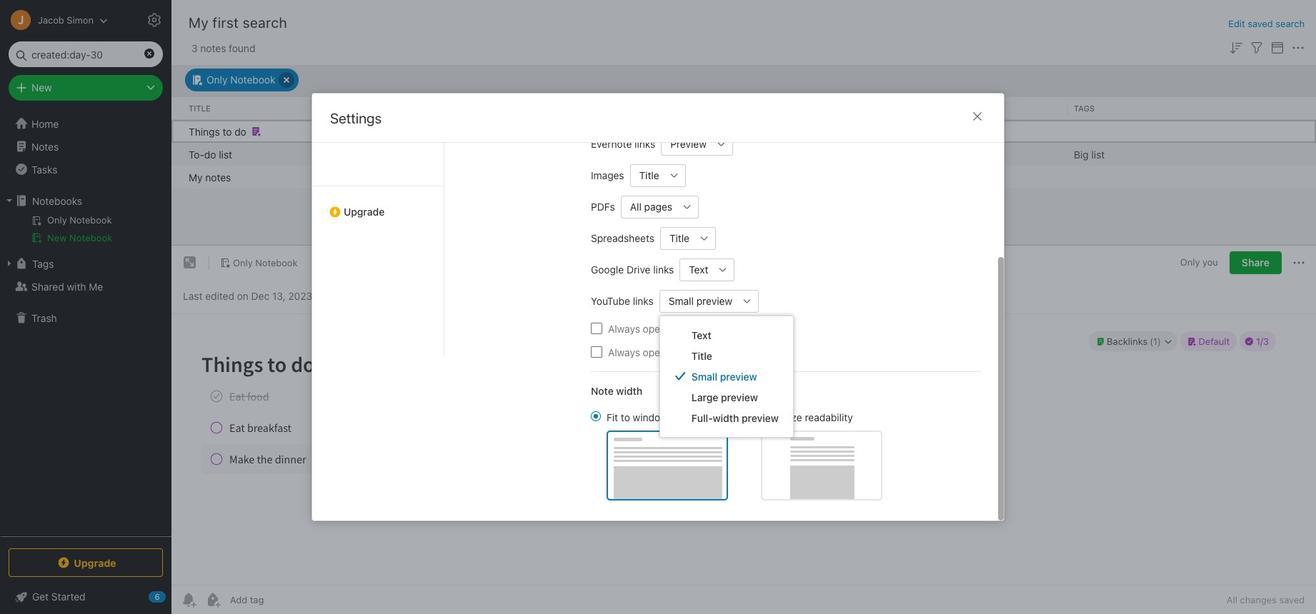 Task type: vqa. For each thing, say whether or not it's contained in the screenshot.
open for Always open external applications
yes



Task type: locate. For each thing, give the bounding box(es) containing it.
2 horizontal spatial only
[[1181, 257, 1200, 268]]

always
[[608, 323, 640, 335], [608, 346, 640, 358]]

settings inside "tooltip"
[[180, 14, 217, 25]]

row group containing title
[[172, 97, 1316, 120]]

column header
[[828, 102, 1063, 114]]

notebook inside note window element
[[255, 257, 298, 268]]

0 vertical spatial all
[[630, 201, 642, 213]]

Choose default view option for Spreadsheets field
[[660, 227, 716, 250]]

only down 3 notes found
[[207, 74, 228, 86]]

links for evernote links
[[635, 138, 656, 150]]

links right evernote
[[635, 138, 656, 150]]

width right the note
[[616, 385, 643, 397]]

external for files
[[669, 323, 706, 335]]

0 vertical spatial only notebook button
[[185, 68, 299, 91]]

only up on at the left of the page
[[233, 257, 253, 268]]

0 vertical spatial to
[[223, 125, 232, 137]]

1 horizontal spatial do
[[235, 125, 246, 137]]

0 horizontal spatial to
[[223, 125, 232, 137]]

new down notebooks
[[47, 232, 67, 244]]

1 vertical spatial upgrade
[[74, 557, 116, 569]]

min left evernote
[[567, 148, 584, 160]]

2 row group from the top
[[172, 120, 1316, 188]]

add tag image
[[204, 592, 222, 609]]

tags up shared
[[32, 258, 54, 270]]

min
[[567, 148, 584, 160], [708, 148, 725, 160], [567, 171, 584, 183]]

links
[[635, 138, 656, 150], [653, 264, 674, 276], [633, 295, 654, 307]]

always for always open external files
[[608, 323, 640, 335]]

large preview link
[[660, 387, 793, 408]]

things
[[189, 125, 220, 137]]

settings
[[180, 14, 217, 25], [330, 110, 382, 126]]

0 horizontal spatial upgrade
[[74, 557, 116, 569]]

trash
[[31, 312, 57, 324]]

small up always open external files
[[669, 295, 694, 307]]

0 vertical spatial text
[[689, 264, 709, 276]]

my for my notes
[[189, 171, 203, 183]]

upgrade for left upgrade popup button
[[74, 557, 116, 569]]

option group
[[591, 410, 883, 501]]

list right big
[[1092, 148, 1105, 160]]

1 horizontal spatial list
[[1092, 148, 1105, 160]]

2 always from the top
[[608, 346, 640, 358]]

3
[[192, 42, 198, 54]]

option group containing fit to window
[[591, 410, 883, 501]]

ago up images
[[587, 148, 604, 160]]

title button up all pages button
[[630, 164, 663, 187]]

Fit to window radio
[[591, 411, 601, 421]]

only notebook up dec
[[233, 257, 298, 268]]

tasks button
[[0, 158, 171, 181]]

small up large
[[692, 371, 718, 383]]

title button
[[630, 164, 663, 187], [660, 227, 693, 250]]

notes link
[[0, 135, 171, 158]]

window
[[633, 411, 668, 423]]

0 vertical spatial small preview
[[669, 295, 733, 307]]

1 vertical spatial width
[[713, 412, 739, 424]]

1 horizontal spatial only
[[233, 257, 253, 268]]

preview inside button
[[697, 295, 733, 307]]

links right 'drive'
[[653, 264, 674, 276]]

2 external from the top
[[669, 346, 706, 358]]

list
[[219, 148, 232, 160], [1092, 148, 1105, 160]]

1 vertical spatial small
[[692, 371, 718, 383]]

1 vertical spatial open
[[643, 346, 666, 358]]

2 vertical spatial links
[[633, 295, 654, 307]]

close image
[[969, 108, 986, 125]]

small preview up "large preview"
[[692, 371, 757, 383]]

text link
[[660, 325, 793, 346]]

min right 32
[[708, 148, 725, 160]]

notebook up tags 'button'
[[69, 232, 113, 244]]

2023
[[288, 290, 312, 302]]

open down always open external files
[[643, 346, 666, 358]]

title up things at the top of the page
[[189, 103, 211, 112]]

2 list from the left
[[1092, 148, 1105, 160]]

1 vertical spatial only notebook button
[[215, 253, 303, 273]]

to for fit
[[621, 411, 630, 423]]

0 vertical spatial external
[[669, 323, 706, 335]]

0 horizontal spatial settings
[[180, 14, 217, 25]]

1 vertical spatial new
[[47, 232, 67, 244]]

1 vertical spatial do
[[204, 148, 216, 160]]

external
[[669, 323, 706, 335], [669, 346, 706, 358]]

32 min ago
[[693, 148, 745, 160]]

1 vertical spatial always
[[608, 346, 640, 358]]

1 vertical spatial tags
[[32, 258, 54, 270]]

width down large preview link
[[713, 412, 739, 424]]

title
[[189, 103, 211, 112], [639, 169, 659, 182], [670, 232, 690, 244], [692, 350, 712, 362]]

full-width preview link
[[660, 408, 793, 428]]

0 horizontal spatial tags
[[32, 258, 54, 270]]

notebook up '13,'
[[255, 257, 298, 268]]

0 vertical spatial 7
[[559, 148, 564, 160]]

1 open from the top
[[643, 323, 666, 335]]

new notebook
[[47, 232, 113, 244]]

saved right changes
[[1280, 595, 1305, 606]]

all inside button
[[630, 201, 642, 213]]

0 vertical spatial new
[[31, 81, 52, 94]]

shared with me link
[[0, 275, 171, 298]]

0 vertical spatial upgrade
[[344, 206, 385, 218]]

big list
[[1074, 148, 1105, 160]]

small preview inside 'link'
[[692, 371, 757, 383]]

1 horizontal spatial width
[[713, 412, 739, 424]]

1 vertical spatial saved
[[1280, 595, 1305, 606]]

2 my from the top
[[189, 171, 203, 183]]

None search field
[[19, 41, 153, 67]]

ago
[[587, 148, 604, 160], [727, 148, 745, 160], [587, 171, 604, 183]]

0 vertical spatial width
[[616, 385, 643, 397]]

notebook inside button
[[69, 232, 113, 244]]

full-
[[692, 412, 713, 424]]

title up all pages button
[[639, 169, 659, 182]]

0 vertical spatial notebook
[[230, 74, 275, 86]]

1 my from the top
[[189, 14, 209, 31]]

notebook
[[230, 74, 275, 86], [69, 232, 113, 244], [255, 257, 298, 268]]

only notebook button down found on the left of the page
[[185, 68, 299, 91]]

my
[[189, 14, 209, 31], [189, 171, 203, 183]]

7 left evernote
[[559, 148, 564, 160]]

shared with me
[[31, 281, 103, 293]]

0 horizontal spatial search
[[243, 14, 287, 31]]

1 horizontal spatial saved
[[1280, 595, 1305, 606]]

all left pages
[[630, 201, 642, 213]]

new button
[[9, 75, 163, 101]]

1 horizontal spatial upgrade button
[[312, 186, 444, 224]]

7 min ago up images
[[559, 148, 604, 160]]

to for things
[[223, 125, 232, 137]]

tab list
[[462, 0, 580, 357]]

notes right 3
[[200, 42, 226, 54]]

title button for images
[[630, 164, 663, 187]]

home
[[31, 118, 59, 130]]

preview
[[697, 295, 733, 307], [720, 371, 757, 383], [721, 391, 758, 403], [742, 412, 779, 424]]

new inside new popup button
[[31, 81, 52, 94]]

do inside button
[[235, 125, 246, 137]]

always for always open external applications
[[608, 346, 640, 358]]

text up always open external applications
[[692, 329, 712, 341]]

all inside note window element
[[1227, 595, 1238, 606]]

2 open from the top
[[643, 346, 666, 358]]

list down the things to do
[[219, 148, 232, 160]]

0 vertical spatial links
[[635, 138, 656, 150]]

0 horizontal spatial saved
[[1248, 18, 1273, 29]]

preview button
[[661, 133, 710, 155]]

only left you
[[1181, 257, 1200, 268]]

0 horizontal spatial only
[[207, 74, 228, 86]]

only notebook button up dec
[[215, 253, 303, 273]]

7 min ago up pdfs
[[559, 171, 604, 183]]

1 horizontal spatial settings
[[330, 110, 382, 126]]

1 vertical spatial small preview
[[692, 371, 757, 383]]

saved inside note window element
[[1280, 595, 1305, 606]]

width inside dropdown list menu
[[713, 412, 739, 424]]

Optimize readability radio
[[745, 411, 755, 421]]

title up text button
[[670, 232, 690, 244]]

always right always open external files option
[[608, 323, 640, 335]]

0 vertical spatial tags
[[1074, 103, 1095, 112]]

1 row group from the top
[[172, 97, 1316, 120]]

tags
[[1074, 103, 1095, 112], [32, 258, 54, 270]]

0 vertical spatial only notebook
[[207, 74, 275, 86]]

text
[[689, 264, 709, 276], [692, 329, 712, 341]]

do
[[235, 125, 246, 137], [204, 148, 216, 160]]

1 vertical spatial notebook
[[69, 232, 113, 244]]

0 horizontal spatial all
[[630, 201, 642, 213]]

1 horizontal spatial to
[[621, 411, 630, 423]]

min left images
[[567, 171, 584, 183]]

2 7 min ago from the top
[[559, 171, 604, 183]]

all
[[630, 201, 642, 213], [1227, 595, 1238, 606]]

search
[[243, 14, 287, 31], [1276, 18, 1305, 29]]

saved
[[1248, 18, 1273, 29], [1280, 595, 1305, 606]]

only notebook inside note window element
[[233, 257, 298, 268]]

all left changes
[[1227, 595, 1238, 606]]

tags inside 'button'
[[32, 258, 54, 270]]

0 vertical spatial small
[[669, 295, 694, 307]]

1 vertical spatial notes
[[205, 171, 231, 183]]

links for youtube links
[[633, 295, 654, 307]]

0 vertical spatial do
[[235, 125, 246, 137]]

search right edit
[[1276, 18, 1305, 29]]

1 vertical spatial all
[[1227, 595, 1238, 606]]

preview inside 'link'
[[720, 371, 757, 383]]

only you
[[1181, 257, 1218, 268]]

Choose default view option for YouTube links field
[[659, 290, 759, 313]]

new inside new notebook button
[[47, 232, 67, 244]]

only
[[207, 74, 228, 86], [1181, 257, 1200, 268], [233, 257, 253, 268]]

to inside button
[[223, 125, 232, 137]]

1 horizontal spatial all
[[1227, 595, 1238, 606]]

only notebook button
[[185, 68, 299, 91], [215, 253, 303, 273]]

1 external from the top
[[669, 323, 706, 335]]

search up found on the left of the page
[[243, 14, 287, 31]]

search for my first search
[[243, 14, 287, 31]]

all for all changes saved
[[1227, 595, 1238, 606]]

title inside row group
[[189, 103, 211, 112]]

0 vertical spatial title button
[[630, 164, 663, 187]]

notebook down found on the left of the page
[[230, 74, 275, 86]]

open up always open external applications
[[643, 323, 666, 335]]

external up always open external applications
[[669, 323, 706, 335]]

new
[[31, 81, 52, 94], [47, 232, 67, 244]]

tags up big
[[1074, 103, 1095, 112]]

readability
[[805, 411, 853, 423]]

saved right edit
[[1248, 18, 1273, 29]]

1 vertical spatial my
[[189, 171, 203, 183]]

1 vertical spatial only notebook
[[233, 257, 298, 268]]

row group
[[172, 97, 1316, 120], [172, 120, 1316, 188]]

1 vertical spatial links
[[653, 264, 674, 276]]

expand notebooks image
[[4, 195, 15, 207]]

1 vertical spatial upgrade button
[[9, 549, 163, 577]]

1 vertical spatial 7 min ago
[[559, 171, 604, 183]]

things to do button
[[172, 120, 1316, 143]]

do up my notes
[[204, 148, 216, 160]]

0 horizontal spatial width
[[616, 385, 643, 397]]

notes down to-do list
[[205, 171, 231, 183]]

1 vertical spatial title button
[[660, 227, 693, 250]]

first
[[213, 14, 239, 31]]

1 vertical spatial 7
[[559, 171, 564, 183]]

always right always open external applications option
[[608, 346, 640, 358]]

my down to-
[[189, 171, 203, 183]]

1 7 min ago from the top
[[559, 148, 604, 160]]

title down the files at the bottom of the page
[[692, 350, 712, 362]]

all changes saved
[[1227, 595, 1305, 606]]

only notebook down found on the left of the page
[[207, 74, 275, 86]]

only notebook
[[207, 74, 275, 86], [233, 257, 298, 268]]

0 vertical spatial settings
[[180, 14, 217, 25]]

0 vertical spatial notes
[[200, 42, 226, 54]]

to right things at the top of the page
[[223, 125, 232, 137]]

title button down all pages field at top
[[660, 227, 693, 250]]

do right things at the top of the page
[[235, 125, 246, 137]]

0 horizontal spatial do
[[204, 148, 216, 160]]

new for new notebook
[[47, 232, 67, 244]]

dec
[[251, 290, 270, 302]]

my up 3
[[189, 14, 209, 31]]

0 vertical spatial open
[[643, 323, 666, 335]]

small
[[669, 295, 694, 307], [692, 371, 718, 383]]

1 vertical spatial text
[[692, 329, 712, 341]]

0 vertical spatial always
[[608, 323, 640, 335]]

2 vertical spatial notebook
[[255, 257, 298, 268]]

1 vertical spatial to
[[621, 411, 630, 423]]

0 vertical spatial my
[[189, 14, 209, 31]]

1 horizontal spatial search
[[1276, 18, 1305, 29]]

notes
[[200, 42, 226, 54], [205, 171, 231, 183]]

external down always open external files
[[669, 346, 706, 358]]

links down 'drive'
[[633, 295, 654, 307]]

7 left images
[[559, 171, 564, 183]]

dropdown list menu
[[660, 325, 793, 428]]

0 vertical spatial saved
[[1248, 18, 1273, 29]]

small preview down text button
[[669, 295, 733, 307]]

notes for 3
[[200, 42, 226, 54]]

0 horizontal spatial list
[[219, 148, 232, 160]]

1 always from the top
[[608, 323, 640, 335]]

to
[[223, 125, 232, 137], [621, 411, 630, 423]]

tree
[[0, 112, 172, 536]]

Always open external files checkbox
[[591, 323, 602, 334]]

to right fit
[[621, 411, 630, 423]]

search inside button
[[1276, 18, 1305, 29]]

small preview
[[669, 295, 733, 307], [692, 371, 757, 383]]

1 horizontal spatial upgrade
[[344, 206, 385, 218]]

new up home
[[31, 81, 52, 94]]

0 vertical spatial 7 min ago
[[559, 148, 604, 160]]

0 horizontal spatial upgrade button
[[9, 549, 163, 577]]

external for applications
[[669, 346, 706, 358]]

evernote links
[[591, 138, 656, 150]]

text up small preview button
[[689, 264, 709, 276]]

1 vertical spatial external
[[669, 346, 706, 358]]



Task type: describe. For each thing, give the bounding box(es) containing it.
expand note image
[[182, 254, 199, 272]]

title inside field
[[639, 169, 659, 182]]

notebook for topmost only notebook button
[[230, 74, 275, 86]]

trash link
[[0, 307, 171, 329]]

row group containing things to do
[[172, 120, 1316, 188]]

saved inside button
[[1248, 18, 1273, 29]]

Choose default view option for PDFs field
[[621, 195, 699, 218]]

always open external applications
[[608, 346, 764, 358]]

small preview inside small preview button
[[669, 295, 733, 307]]

optimize readability
[[761, 411, 853, 423]]

files
[[709, 323, 728, 335]]

large
[[692, 391, 718, 403]]

my for my first search
[[189, 14, 209, 31]]

fit to window
[[607, 411, 668, 423]]

small preview link
[[660, 366, 793, 387]]

text inside dropdown list menu
[[692, 329, 712, 341]]

fit
[[607, 411, 618, 423]]

drive
[[627, 264, 651, 276]]

upgrade for top upgrade popup button
[[344, 206, 385, 218]]

notebooks
[[32, 195, 82, 207]]

edit saved search button
[[1229, 17, 1305, 31]]

on
[[237, 290, 249, 302]]

google
[[591, 264, 624, 276]]

only notebook for only notebook button within the note window element
[[233, 257, 298, 268]]

add a reminder image
[[180, 592, 197, 609]]

1 7 from the top
[[559, 148, 564, 160]]

notebooks link
[[0, 189, 171, 212]]

shared
[[31, 281, 64, 293]]

expand tags image
[[4, 258, 15, 269]]

notes for my
[[205, 171, 231, 183]]

2 7 from the top
[[559, 171, 564, 183]]

share
[[1242, 257, 1270, 269]]

all pages
[[630, 201, 673, 213]]

ago up pdfs
[[587, 171, 604, 183]]

things to do
[[189, 125, 246, 137]]

1 list from the left
[[219, 148, 232, 160]]

1 vertical spatial settings
[[330, 110, 382, 126]]

title button for spreadsheets
[[660, 227, 693, 250]]

evernote
[[591, 138, 632, 150]]

edit saved search
[[1229, 18, 1305, 29]]

13,
[[272, 290, 286, 302]]

Choose default view option for Google Drive links field
[[680, 258, 735, 281]]

images
[[591, 169, 624, 182]]

to-
[[189, 148, 204, 160]]

optimize
[[761, 411, 802, 423]]

settings image
[[146, 11, 163, 29]]

all pages button
[[621, 195, 676, 218]]

Choose default view option for Evernote links field
[[661, 133, 733, 155]]

notebook for new notebook button
[[69, 232, 113, 244]]

you
[[1203, 257, 1218, 268]]

search for edit saved search
[[1276, 18, 1305, 29]]

tree containing home
[[0, 112, 172, 536]]

edit
[[1229, 18, 1245, 29]]

new notebook button
[[0, 229, 171, 247]]

title link
[[660, 346, 793, 366]]

3 notes found
[[192, 42, 255, 54]]

youtube links
[[591, 295, 654, 307]]

found
[[229, 42, 255, 54]]

note window element
[[172, 246, 1316, 615]]

always open external files
[[608, 323, 728, 335]]

large preview
[[692, 391, 758, 403]]

to-do list
[[189, 148, 232, 160]]

title inside dropdown list menu
[[692, 350, 712, 362]]

my notes
[[189, 171, 231, 183]]

with
[[67, 281, 86, 293]]

notebook for only notebook button within the note window element
[[255, 257, 298, 268]]

youtube
[[591, 295, 630, 307]]

Note Editor text field
[[172, 314, 1316, 585]]

only for only notebook button within the note window element
[[233, 257, 253, 268]]

Search text field
[[19, 41, 153, 67]]

text button
[[680, 258, 712, 281]]

last
[[183, 290, 203, 302]]

Choose default view option for Images field
[[630, 164, 686, 187]]

big
[[1074, 148, 1089, 160]]

settings tooltip
[[159, 6, 228, 34]]

only notebook for topmost only notebook button
[[207, 74, 275, 86]]

small inside 'link'
[[692, 371, 718, 383]]

tasks
[[31, 163, 57, 175]]

Always open external applications checkbox
[[591, 347, 602, 358]]

width for note
[[616, 385, 643, 397]]

notes
[[31, 140, 59, 153]]

all for all pages
[[630, 201, 642, 213]]

ago down things to do button
[[727, 148, 745, 160]]

me
[[89, 281, 103, 293]]

edited
[[205, 290, 234, 302]]

spreadsheets
[[591, 232, 655, 244]]

last edited on dec 13, 2023
[[183, 290, 312, 302]]

note
[[591, 385, 614, 397]]

tags button
[[0, 252, 171, 275]]

note width
[[591, 385, 643, 397]]

small inside button
[[669, 295, 694, 307]]

full-width preview
[[692, 412, 779, 424]]

small preview button
[[659, 290, 736, 313]]

pages
[[644, 201, 673, 213]]

width for full-
[[713, 412, 739, 424]]

pdfs
[[591, 201, 615, 213]]

only notebook button inside note window element
[[215, 253, 303, 273]]

home link
[[0, 112, 172, 135]]

preview
[[671, 138, 707, 150]]

google drive links
[[591, 264, 674, 276]]

0 vertical spatial upgrade button
[[312, 186, 444, 224]]

text inside text button
[[689, 264, 709, 276]]

open for always open external files
[[643, 323, 666, 335]]

changes
[[1240, 595, 1277, 606]]

my first search
[[189, 14, 287, 31]]

share button
[[1230, 252, 1282, 274]]

1 horizontal spatial tags
[[1074, 103, 1095, 112]]

32
[[693, 148, 705, 160]]

only for topmost only notebook button
[[207, 74, 228, 86]]

title inside choose default view option for spreadsheets 'field'
[[670, 232, 690, 244]]

new for new
[[31, 81, 52, 94]]

open for always open external applications
[[643, 346, 666, 358]]

new notebook group
[[0, 212, 171, 252]]

applications
[[709, 346, 764, 358]]



